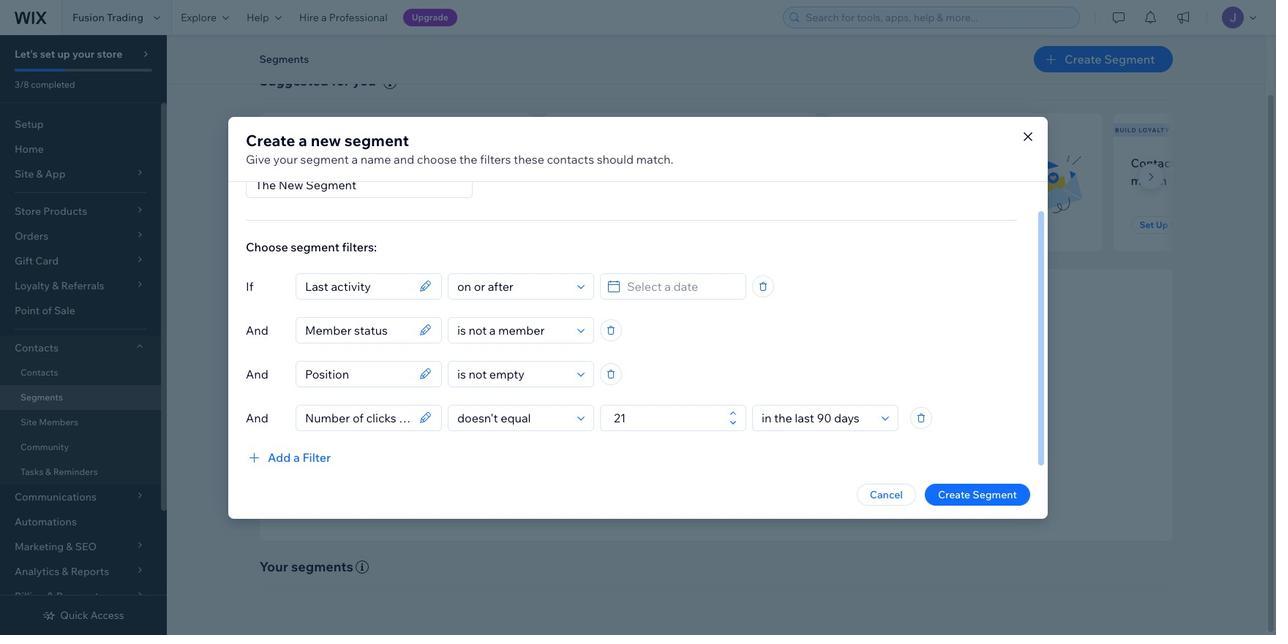 Task type: vqa. For each thing, say whether or not it's contained in the screenshot.
2nd category icon from the bottom
no



Task type: locate. For each thing, give the bounding box(es) containing it.
a down customers
[[638, 173, 645, 188]]

cancel button
[[857, 484, 916, 506]]

1 horizontal spatial to
[[744, 434, 754, 447]]

to inside reach the right target audience create specific groups of contacts that update automatically send personalized email campaigns to drive sales and build trust
[[744, 434, 754, 447]]

new up 'subscribed'
[[277, 156, 302, 170]]

1 horizontal spatial select an option field
[[757, 406, 877, 431]]

your
[[72, 48, 95, 61], [273, 152, 298, 166], [355, 173, 380, 188], [904, 173, 929, 188]]

set up segment for clicked
[[855, 220, 924, 231]]

segment up name
[[344, 131, 409, 150]]

contacts inside reach the right target audience create specific groups of contacts that update automatically send personalized email campaigns to drive sales and build trust
[[692, 414, 733, 427]]

2 set from the left
[[570, 220, 585, 231]]

email down enter a number text field
[[661, 434, 687, 447]]

segments inside button
[[259, 53, 309, 66]]

1 vertical spatial email
[[661, 434, 687, 447]]

segments up site members
[[20, 392, 63, 403]]

create
[[1065, 52, 1102, 67], [246, 131, 295, 150], [571, 414, 603, 427], [938, 488, 970, 502]]

who up purchase
[[674, 156, 697, 170]]

1 vertical spatial of
[[680, 414, 690, 427]]

filters:
[[342, 240, 377, 254]]

who for your
[[355, 156, 378, 170]]

0 horizontal spatial segments
[[20, 392, 63, 403]]

2 vertical spatial and
[[246, 411, 268, 425]]

a right hire
[[321, 11, 327, 24]]

a inside 'button'
[[293, 450, 300, 465]]

2 horizontal spatial contacts
[[692, 414, 733, 427]]

who up campaign at the right of the page
[[983, 156, 1007, 170]]

0 horizontal spatial email
[[661, 434, 687, 447]]

create segment button for segments
[[1034, 46, 1172, 72]]

1 vertical spatial create segment button
[[925, 484, 1030, 506]]

1 vertical spatial and
[[246, 367, 268, 382]]

1 up from the left
[[302, 220, 314, 231]]

2 who from the left
[[674, 156, 697, 170]]

quick access button
[[43, 609, 124, 623]]

to right 'subscribed'
[[341, 173, 352, 188]]

0 vertical spatial email
[[884, 156, 914, 170]]

home link
[[0, 137, 161, 162]]

for
[[331, 72, 350, 89]]

1 vertical spatial subscribers
[[916, 156, 981, 170]]

fusion trading
[[72, 11, 143, 24]]

set for active email subscribers who clicked on your campaign
[[855, 220, 869, 231]]

site members
[[20, 417, 78, 428]]

your segments
[[259, 559, 353, 576]]

0 vertical spatial the
[[459, 152, 477, 166]]

0 horizontal spatial the
[[459, 152, 477, 166]]

0 vertical spatial select an option field
[[453, 318, 573, 343]]

set up segment button down the made
[[562, 217, 648, 234]]

0 horizontal spatial contacts
[[304, 156, 352, 170]]

yet
[[701, 173, 718, 188]]

audience
[[757, 392, 814, 409]]

quick
[[60, 609, 88, 623]]

who
[[355, 156, 378, 170], [674, 156, 697, 170], [983, 156, 1007, 170]]

completed
[[31, 79, 75, 90]]

1 choose a condition field from the top
[[453, 274, 573, 299]]

contacts
[[1131, 156, 1181, 170], [15, 342, 59, 355], [20, 367, 58, 378]]

0 horizontal spatial to
[[341, 173, 352, 188]]

members
[[39, 417, 78, 428]]

add
[[268, 450, 291, 465]]

0 vertical spatial create segment
[[1065, 52, 1155, 67]]

choose
[[417, 152, 457, 166]]

subscribers down the suggested on the top of the page
[[279, 126, 329, 134]]

customers
[[613, 156, 672, 170]]

1 horizontal spatial contacts
[[547, 152, 594, 166]]

e.g., Returning Customers field
[[251, 172, 468, 197]]

of inside the sidebar element
[[42, 304, 52, 318]]

campaigns
[[689, 434, 742, 447]]

set up segment down on
[[855, 220, 924, 231]]

up for clicked
[[871, 220, 883, 231]]

1 and from the top
[[246, 323, 268, 338]]

contacts up the campaigns at the bottom right of the page
[[692, 414, 733, 427]]

0 horizontal spatial of
[[42, 304, 52, 318]]

Choose a condition field
[[453, 274, 573, 299], [453, 362, 573, 387], [453, 406, 573, 431]]

site members link
[[0, 410, 161, 435]]

and down automatically
[[809, 434, 827, 447]]

up down haven't
[[587, 220, 599, 231]]

set up segment for made
[[570, 220, 639, 231]]

1 vertical spatial contacts
[[15, 342, 59, 355]]

your inside the sidebar element
[[72, 48, 95, 61]]

0 vertical spatial subscribers
[[279, 126, 329, 134]]

subscribers up campaign at the right of the page
[[916, 156, 981, 170]]

1 vertical spatial the
[[660, 392, 680, 409]]

build
[[1115, 126, 1137, 134]]

3 up from the left
[[871, 220, 883, 231]]

send
[[571, 434, 596, 447]]

setup
[[15, 118, 44, 131]]

segments up the suggested on the top of the page
[[259, 53, 309, 66]]

suggested
[[259, 72, 328, 89]]

contacts up haven't
[[547, 152, 594, 166]]

name
[[361, 152, 391, 166]]

1 horizontal spatial the
[[660, 392, 680, 409]]

the left filters
[[459, 152, 477, 166]]

2 horizontal spatial who
[[983, 156, 1007, 170]]

2 set up segment button from the left
[[562, 217, 648, 234]]

right
[[683, 392, 713, 409]]

0 vertical spatial new
[[261, 126, 277, 134]]

0 vertical spatial of
[[42, 304, 52, 318]]

email up on
[[884, 156, 914, 170]]

contacts down loyalty
[[1131, 156, 1181, 170]]

Search for tools, apps, help & more... field
[[801, 7, 1075, 28]]

0 vertical spatial contacts
[[1131, 156, 1181, 170]]

3 and from the top
[[246, 411, 268, 425]]

set up segment button
[[277, 217, 363, 234], [562, 217, 648, 234], [846, 217, 932, 234], [1131, 217, 1217, 234]]

subscribers inside active email subscribers who clicked on your campaign
[[916, 156, 981, 170]]

specific
[[605, 414, 642, 427]]

should
[[597, 152, 634, 166]]

these
[[514, 152, 544, 166]]

create inside reach the right target audience create specific groups of contacts that update automatically send personalized email campaigns to drive sales and build trust
[[571, 414, 603, 427]]

who up e.g., returning customers field
[[355, 156, 378, 170]]

let's
[[15, 48, 38, 61]]

and up mailing
[[394, 152, 414, 166]]

tasks & reminders link
[[0, 460, 161, 485]]

0 vertical spatial and
[[246, 323, 268, 338]]

your
[[259, 559, 288, 576]]

contacts inside popup button
[[15, 342, 59, 355]]

to
[[341, 173, 352, 188], [744, 434, 754, 447]]

segment down new
[[300, 152, 349, 166]]

who inside the potential customers who haven't made a purchase yet
[[674, 156, 697, 170]]

create segment button for cancel
[[925, 484, 1030, 506]]

of
[[42, 304, 52, 318], [680, 414, 690, 427]]

contacts down point of sale
[[15, 342, 59, 355]]

the up groups
[[660, 392, 680, 409]]

3 who from the left
[[983, 156, 1007, 170]]

create inside create a new segment give your segment a name and choose the filters these contacts should match.
[[246, 131, 295, 150]]

contacts
[[547, 152, 594, 166], [304, 156, 352, 170], [692, 414, 733, 427]]

1 vertical spatial and
[[809, 434, 827, 447]]

set up segment button down contacts with a birthday th
[[1131, 217, 1217, 234]]

0 horizontal spatial create segment
[[938, 488, 1017, 502]]

a
[[321, 11, 327, 24], [299, 131, 307, 150], [352, 152, 358, 166], [1210, 156, 1216, 170], [638, 173, 645, 188], [293, 450, 300, 465]]

to inside new contacts who recently subscribed to your mailing list
[[341, 173, 352, 188]]

0 horizontal spatial select an option field
[[453, 318, 573, 343]]

0 vertical spatial segment
[[344, 131, 409, 150]]

upgrade
[[412, 12, 448, 23]]

0 vertical spatial and
[[394, 152, 414, 166]]

a left name
[[352, 152, 358, 166]]

3 set from the left
[[855, 220, 869, 231]]

0 vertical spatial to
[[341, 173, 352, 188]]

set up segment down the made
[[570, 220, 639, 231]]

your inside new contacts who recently subscribed to your mailing list
[[355, 173, 380, 188]]

up for made
[[587, 220, 599, 231]]

segment
[[1104, 52, 1155, 67], [316, 220, 354, 231], [601, 220, 639, 231], [885, 220, 924, 231], [1170, 220, 1208, 231], [973, 488, 1017, 502]]

suggested for you
[[259, 72, 376, 89]]

set up segment button down on
[[846, 217, 932, 234]]

2 choose a condition field from the top
[[453, 362, 573, 387]]

set up segment down contacts with a birthday th
[[1140, 220, 1208, 231]]

of left sale
[[42, 304, 52, 318]]

2 set up segment from the left
[[570, 220, 639, 231]]

0 vertical spatial choose a condition field
[[453, 274, 573, 299]]

your down name
[[355, 173, 380, 188]]

1 vertical spatial choose a condition field
[[453, 362, 573, 387]]

1 horizontal spatial create segment button
[[1034, 46, 1172, 72]]

contacts button
[[0, 336, 161, 361]]

1 vertical spatial to
[[744, 434, 754, 447]]

1 horizontal spatial email
[[884, 156, 914, 170]]

tasks
[[20, 467, 43, 478]]

0 vertical spatial create segment button
[[1034, 46, 1172, 72]]

0 horizontal spatial who
[[355, 156, 378, 170]]

3 set up segment button from the left
[[846, 217, 932, 234]]

set for new contacts who recently subscribed to your mailing list
[[286, 220, 300, 231]]

your right on
[[904, 173, 929, 188]]

subscribers
[[279, 126, 329, 134], [916, 156, 981, 170]]

loyalty
[[1139, 126, 1170, 134]]

segment left 'filters:'
[[291, 240, 339, 254]]

1 horizontal spatial subscribers
[[916, 156, 981, 170]]

up for subscribed
[[302, 220, 314, 231]]

email inside reach the right target audience create specific groups of contacts that update automatically send personalized email campaigns to drive sales and build trust
[[661, 434, 687, 447]]

sales
[[782, 434, 807, 447]]

your right up
[[72, 48, 95, 61]]

create segment
[[1065, 52, 1155, 67], [938, 488, 1017, 502]]

1 vertical spatial new
[[277, 156, 302, 170]]

new contacts who recently subscribed to your mailing list
[[277, 156, 442, 188]]

subscribed
[[277, 173, 338, 188]]

up down 'clicked'
[[871, 220, 883, 231]]

new for new subscribers
[[261, 126, 277, 134]]

and
[[246, 323, 268, 338], [246, 367, 268, 382], [246, 411, 268, 425]]

contacts down new
[[304, 156, 352, 170]]

of down right
[[680, 414, 690, 427]]

1 set up segment button from the left
[[277, 217, 363, 234]]

professional
[[329, 11, 388, 24]]

update
[[757, 414, 791, 427]]

0 horizontal spatial create segment button
[[925, 484, 1030, 506]]

segment
[[344, 131, 409, 150], [300, 152, 349, 166], [291, 240, 339, 254]]

1 horizontal spatial and
[[809, 434, 827, 447]]

your right give
[[273, 152, 298, 166]]

1 horizontal spatial of
[[680, 414, 690, 427]]

up down contacts with a birthday th
[[1156, 220, 1168, 231]]

None field
[[301, 274, 415, 299], [301, 318, 415, 343], [301, 362, 415, 387], [301, 406, 415, 431], [301, 274, 415, 299], [301, 318, 415, 343], [301, 362, 415, 387], [301, 406, 415, 431]]

to left drive at the right of the page
[[744, 434, 754, 447]]

1 set up segment from the left
[[286, 220, 354, 231]]

create segment button
[[1034, 46, 1172, 72], [925, 484, 1030, 506]]

potential
[[562, 156, 611, 170]]

0 horizontal spatial and
[[394, 152, 414, 166]]

who inside new contacts who recently subscribed to your mailing list
[[355, 156, 378, 170]]

contacts with a birthday th
[[1131, 156, 1276, 188]]

let's set up your store
[[15, 48, 122, 61]]

1 vertical spatial segments
[[20, 392, 63, 403]]

up
[[302, 220, 314, 231], [587, 220, 599, 231], [871, 220, 883, 231], [1156, 220, 1168, 231]]

new
[[311, 131, 341, 150]]

1 set from the left
[[286, 220, 300, 231]]

new inside new contacts who recently subscribed to your mailing list
[[277, 156, 302, 170]]

a left new
[[299, 131, 307, 150]]

0 vertical spatial segments
[[259, 53, 309, 66]]

segments inside the sidebar element
[[20, 392, 63, 403]]

set up segment up choose segment filters:
[[286, 220, 354, 231]]

contacts down contacts popup button
[[20, 367, 58, 378]]

2 and from the top
[[246, 367, 268, 382]]

segments
[[259, 53, 309, 66], [20, 392, 63, 403]]

a right with
[[1210, 156, 1216, 170]]

1 horizontal spatial who
[[674, 156, 697, 170]]

set up segment button up choose segment filters:
[[277, 217, 363, 234]]

2 up from the left
[[587, 220, 599, 231]]

3/8
[[15, 79, 29, 90]]

segments button
[[252, 48, 316, 70]]

4 set up segment from the left
[[1140, 220, 1208, 231]]

2 vertical spatial contacts
[[20, 367, 58, 378]]

3 set up segment from the left
[[855, 220, 924, 231]]

a right add
[[293, 450, 300, 465]]

1 vertical spatial create segment
[[938, 488, 1017, 502]]

Select an option field
[[453, 318, 573, 343], [757, 406, 877, 431]]

2 vertical spatial choose a condition field
[[453, 406, 573, 431]]

1 horizontal spatial segments
[[259, 53, 309, 66]]

up up choose segment filters:
[[302, 220, 314, 231]]

list
[[256, 113, 1276, 252]]

1 who from the left
[[355, 156, 378, 170]]

groups
[[644, 414, 678, 427]]

new up give
[[261, 126, 277, 134]]



Task type: describe. For each thing, give the bounding box(es) containing it.
contacts link
[[0, 361, 161, 386]]

birthday
[[1219, 156, 1266, 170]]

your inside create a new segment give your segment a name and choose the filters these contacts should match.
[[273, 152, 298, 166]]

active email subscribers who clicked on your campaign
[[846, 156, 1007, 188]]

email inside active email subscribers who clicked on your campaign
[[884, 156, 914, 170]]

1 vertical spatial select an option field
[[757, 406, 877, 431]]

quick access
[[60, 609, 124, 623]]

active
[[846, 156, 881, 170]]

add a filter button
[[246, 449, 331, 466]]

reach
[[618, 392, 657, 409]]

contacts inside contacts with a birthday th
[[1131, 156, 1181, 170]]

and inside create a new segment give your segment a name and choose the filters these contacts should match.
[[394, 152, 414, 166]]

community link
[[0, 435, 161, 460]]

give
[[246, 152, 271, 166]]

add a filter
[[268, 450, 331, 465]]

target
[[716, 392, 754, 409]]

hire a professional link
[[290, 0, 396, 35]]

choose
[[246, 240, 288, 254]]

list
[[426, 173, 442, 188]]

automations link
[[0, 510, 161, 535]]

3/8 completed
[[15, 79, 75, 90]]

set up segment button for made
[[562, 217, 648, 234]]

purchase
[[647, 173, 698, 188]]

match.
[[636, 152, 673, 166]]

mailing
[[383, 173, 423, 188]]

trading
[[107, 11, 143, 24]]

new subscribers
[[261, 126, 329, 134]]

automations
[[15, 516, 77, 529]]

upgrade button
[[403, 9, 457, 26]]

your inside active email subscribers who clicked on your campaign
[[904, 173, 929, 188]]

a inside contacts with a birthday th
[[1210, 156, 1216, 170]]

create a new segment give your segment a name and choose the filters these contacts should match.
[[246, 131, 673, 166]]

that
[[736, 414, 755, 427]]

segments
[[291, 559, 353, 576]]

of inside reach the right target audience create specific groups of contacts that update automatically send personalized email campaigns to drive sales and build trust
[[680, 414, 690, 427]]

set up segment button for subscribed
[[277, 217, 363, 234]]

clicked
[[846, 173, 885, 188]]

1 vertical spatial segment
[[300, 152, 349, 166]]

point of sale
[[15, 304, 75, 318]]

who for purchase
[[674, 156, 697, 170]]

point
[[15, 304, 40, 318]]

hire a professional
[[299, 11, 388, 24]]

you
[[353, 72, 376, 89]]

help button
[[238, 0, 290, 35]]

the inside reach the right target audience create specific groups of contacts that update automatically send personalized email campaigns to drive sales and build trust
[[660, 392, 680, 409]]

filter
[[302, 450, 331, 465]]

&
[[45, 467, 51, 478]]

campaign
[[932, 173, 986, 188]]

up
[[57, 48, 70, 61]]

Enter a number text field
[[609, 406, 725, 431]]

reminders
[[53, 467, 98, 478]]

drive
[[756, 434, 780, 447]]

contacts for contacts link
[[20, 367, 58, 378]]

4 set from the left
[[1140, 220, 1154, 231]]

build loyalty
[[1115, 126, 1170, 134]]

tasks & reminders
[[20, 467, 98, 478]]

set up segment for subscribed
[[286, 220, 354, 231]]

home
[[15, 143, 44, 156]]

3 choose a condition field from the top
[[453, 406, 573, 431]]

th
[[1268, 156, 1276, 170]]

contacts inside new contacts who recently subscribed to your mailing list
[[304, 156, 352, 170]]

hire
[[299, 11, 319, 24]]

Select a date field
[[623, 274, 741, 299]]

set for potential customers who haven't made a purchase yet
[[570, 220, 585, 231]]

list containing new contacts who recently subscribed to your mailing list
[[256, 113, 1276, 252]]

1 horizontal spatial create segment
[[1065, 52, 1155, 67]]

sidebar element
[[0, 35, 167, 636]]

haven't
[[562, 173, 602, 188]]

reach the right target audience create specific groups of contacts that update automatically send personalized email campaigns to drive sales and build trust
[[571, 392, 878, 447]]

segments link
[[0, 386, 161, 410]]

contacts for contacts popup button
[[15, 342, 59, 355]]

if
[[246, 279, 253, 294]]

recently
[[381, 156, 426, 170]]

potential customers who haven't made a purchase yet
[[562, 156, 718, 188]]

help
[[247, 11, 269, 24]]

a inside the potential customers who haven't made a purchase yet
[[638, 173, 645, 188]]

on
[[888, 173, 902, 188]]

trust
[[855, 434, 878, 447]]

2 vertical spatial segment
[[291, 240, 339, 254]]

site
[[20, 417, 37, 428]]

explore
[[181, 11, 217, 24]]

set up segment button for clicked
[[846, 217, 932, 234]]

contacts inside create a new segment give your segment a name and choose the filters these contacts should match.
[[547, 152, 594, 166]]

new for new contacts who recently subscribed to your mailing list
[[277, 156, 302, 170]]

4 up from the left
[[1156, 220, 1168, 231]]

who inside active email subscribers who clicked on your campaign
[[983, 156, 1007, 170]]

4 set up segment button from the left
[[1131, 217, 1217, 234]]

the inside create a new segment give your segment a name and choose the filters these contacts should match.
[[459, 152, 477, 166]]

set
[[40, 48, 55, 61]]

and inside reach the right target audience create specific groups of contacts that update automatically send personalized email campaigns to drive sales and build trust
[[809, 434, 827, 447]]

personalized
[[598, 434, 659, 447]]

cancel
[[870, 488, 903, 502]]

fusion
[[72, 11, 104, 24]]

automatically
[[794, 414, 858, 427]]

store
[[97, 48, 122, 61]]

with
[[1184, 156, 1207, 170]]

setup link
[[0, 112, 161, 137]]

choose segment filters:
[[246, 240, 377, 254]]

0 horizontal spatial subscribers
[[279, 126, 329, 134]]

segments for segments link
[[20, 392, 63, 403]]

build
[[829, 434, 853, 447]]

made
[[604, 173, 635, 188]]

segments for segments button
[[259, 53, 309, 66]]

point of sale link
[[0, 299, 161, 323]]

filters
[[480, 152, 511, 166]]



